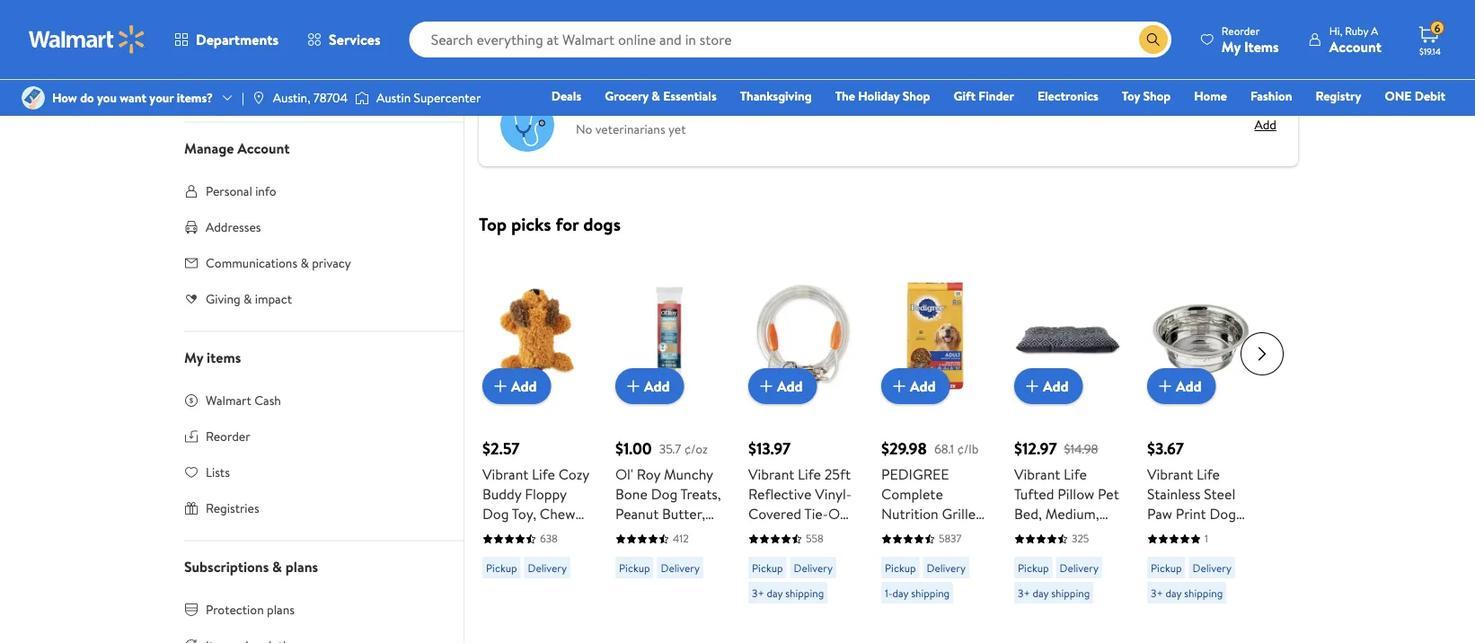 Task type: describe. For each thing, give the bounding box(es) containing it.
to
[[767, 544, 781, 563]]

cash
[[254, 391, 281, 409]]

the holiday shop link
[[827, 86, 939, 106]]

hi,
[[1330, 23, 1343, 38]]

edit
[[1255, 10, 1277, 27]]

pillow
[[1058, 484, 1095, 504]]

68.1
[[935, 440, 955, 458]]

1 shipping from the left
[[786, 585, 824, 601]]

325
[[1072, 531, 1090, 546]]

$13.97
[[749, 438, 791, 460]]

tie-
[[805, 504, 828, 524]]

home link
[[1187, 86, 1236, 106]]

$29.98
[[882, 438, 927, 460]]

icon image
[[184, 46, 199, 60]]

paw
[[1148, 504, 1173, 524]]

yet
[[669, 120, 686, 138]]

level
[[483, 524, 515, 544]]

vibrant life tufted pillow pet bed, medium, black, 27" x 36" image
[[1015, 282, 1122, 390]]

austin
[[377, 89, 411, 106]]

austin,
[[273, 89, 311, 106]]

do
[[80, 89, 94, 106]]

add to cart image for $3.67
[[1155, 376, 1176, 397]]

pounds
[[804, 544, 850, 563]]

walmart+
[[1392, 112, 1446, 130]]

add to cart image for $12.97
[[1022, 376, 1043, 397]]

6
[[1435, 20, 1441, 36]]

vibrant life 25ft reflective vinyl-covered tie-out cable for dogs up to 90 pounds image
[[749, 282, 856, 390]]

$14.98
[[1065, 440, 1099, 458]]

protection plans
[[206, 601, 295, 618]]

items
[[207, 347, 241, 367]]

food
[[912, 563, 943, 583]]

communications & privacy
[[206, 254, 351, 271]]

bowl,
[[1148, 524, 1181, 544]]

pickup for $3.67
[[1151, 560, 1182, 576]]

subscriptions
[[184, 557, 269, 577]]

|
[[242, 89, 244, 106]]

add to cart image for $2.57
[[490, 376, 511, 397]]

services
[[329, 30, 381, 49]]

3 delivery from the left
[[794, 560, 833, 576]]

$29.98 68.1 ¢/lb pedigree complete nutrition grilled steak & vegetable dry dog food for adult dog, 44 lb. bag
[[882, 438, 987, 623]]

services button
[[293, 18, 395, 61]]

fashion link
[[1243, 86, 1301, 106]]

add to cart image for $29.98
[[889, 376, 910, 397]]

my items
[[184, 347, 241, 367]]

vet photo image
[[501, 98, 554, 152]]

next slide for petcarousel list image
[[1241, 333, 1284, 376]]

add for $12.97
[[1043, 376, 1069, 396]]

walmart cash link
[[163, 382, 464, 418]]

toy,
[[512, 504, 537, 524]]

36"
[[1088, 524, 1109, 544]]

shop inside 'link'
[[903, 87, 931, 105]]

1 day from the left
[[767, 585, 783, 601]]

2 horizontal spatial 1
[[1205, 531, 1209, 546]]

add up $13.97
[[777, 376, 803, 396]]

your
[[150, 89, 174, 106]]

giving & impact link
[[163, 281, 464, 317]]

austin, 78704
[[273, 89, 348, 106]]

chew
[[540, 504, 576, 524]]

3 pickup from the left
[[752, 560, 783, 576]]

delivery for $2.57
[[528, 560, 567, 576]]

oz,
[[638, 524, 655, 544]]

life for $13.97
[[798, 465, 821, 484]]

vibrant life cozy buddy floppy dog toy, chew level 1 image
[[483, 282, 590, 390]]

$13.97 vibrant life 25ft reflective vinyl- covered tie-out cable for dogs up to 90 pounds
[[749, 438, 853, 563]]

one
[[1385, 87, 1412, 105]]

black,
[[1015, 524, 1051, 544]]

$3.67 vibrant life stainless steel paw print dog bowl, medium
[[1148, 438, 1237, 544]]

dogs
[[810, 524, 842, 544]]

deals
[[552, 87, 582, 105]]

vinyl-
[[815, 484, 852, 504]]

pickup for $12.97
[[1018, 560, 1049, 576]]

supercenter
[[414, 89, 481, 106]]

day for $29.98
[[893, 585, 909, 601]]

vegetable
[[882, 544, 944, 563]]

the holiday shop
[[835, 87, 931, 105]]

thanksgiving link
[[732, 86, 820, 106]]

electronics
[[1038, 87, 1099, 105]]

top
[[479, 212, 507, 237]]

$2.57
[[483, 438, 520, 460]]

roy
[[637, 465, 661, 484]]

dog inside $3.67 vibrant life stainless steel paw print dog bowl, medium
[[1210, 504, 1237, 524]]

day for $12.97
[[1033, 585, 1049, 601]]

product group containing $3.67
[[1148, 246, 1255, 643]]

gift finder link
[[946, 86, 1023, 106]]

$3.67
[[1148, 438, 1184, 460]]

dog inside $1.00 35.7 ¢/oz ol' roy munchy bone dog treats, peanut butter, 2.8 oz, 1 count
[[651, 484, 678, 504]]

veterinarians no veterinarians yet
[[576, 98, 686, 138]]

you
[[97, 89, 117, 106]]

no
[[576, 120, 593, 138]]

add down fashion
[[1255, 116, 1277, 133]]

for inside $29.98 68.1 ¢/lb pedigree complete nutrition grilled steak & vegetable dry dog food for adult dog, 44 lb. bag
[[946, 563, 965, 583]]

tufted
[[1015, 484, 1055, 504]]

veterinarians
[[576, 98, 668, 120]]

638
[[540, 531, 558, 546]]

product group containing $29.98
[[882, 246, 989, 643]]

reorder for reorder
[[206, 427, 250, 445]]

0 horizontal spatial my
[[184, 347, 203, 367]]

1 3+ day shipping from the left
[[752, 585, 824, 601]]

vibrant life stainless steel paw print dog bowl, medium image
[[1148, 282, 1255, 390]]

dog inside $2.57 vibrant life cozy buddy floppy dog toy, chew level 1
[[483, 504, 509, 524]]

grocery
[[605, 87, 649, 105]]

add for $1.00
[[644, 376, 670, 396]]

dog,
[[919, 583, 949, 603]]

stainless
[[1148, 484, 1201, 504]]

add for $29.98
[[910, 376, 936, 396]]

deals link
[[544, 86, 590, 106]]

add button for $3.67
[[1148, 368, 1216, 404]]

departments
[[196, 30, 279, 49]]

info
[[255, 182, 277, 200]]

add button up $13.97
[[749, 368, 817, 404]]

¢/oz
[[685, 440, 708, 458]]

personal info
[[206, 182, 277, 200]]

product group containing $1.00
[[616, 246, 723, 643]]

lb.
[[973, 583, 987, 603]]

impact
[[255, 290, 292, 307]]

registry
[[1316, 87, 1362, 105]]

manage
[[184, 138, 234, 158]]

veterinarians
[[596, 120, 666, 138]]

subscriptions & plans
[[184, 557, 318, 577]]

vibrant for $3.67
[[1148, 465, 1194, 484]]

35.7
[[659, 440, 682, 458]]

delivery for $1.00
[[661, 560, 700, 576]]



Task type: locate. For each thing, give the bounding box(es) containing it.
items?
[[177, 89, 213, 106]]

25ft
[[825, 465, 851, 484]]

6 delivery from the left
[[1193, 560, 1232, 576]]

personal
[[206, 182, 252, 200]]

product group
[[483, 246, 590, 643], [616, 246, 723, 643], [749, 246, 856, 643], [882, 246, 989, 643], [1015, 246, 1122, 643], [1148, 246, 1255, 643]]

pickup down 2.8
[[619, 560, 650, 576]]

2 day from the left
[[893, 585, 909, 601]]

2.8
[[616, 524, 634, 544]]

2 delivery from the left
[[661, 560, 700, 576]]

my left the 'items'
[[184, 347, 203, 367]]

3 day from the left
[[1033, 585, 1049, 601]]

add to cart image for $1.00
[[623, 376, 644, 397]]

add to cart image
[[490, 376, 511, 397], [756, 376, 777, 397], [1155, 376, 1176, 397]]

vehicles
[[206, 80, 251, 98]]

vibrant inside $13.97 vibrant life 25ft reflective vinyl- covered tie-out cable for dogs up to 90 pounds
[[749, 465, 795, 484]]

& for privacy
[[301, 254, 309, 271]]

the
[[835, 87, 855, 105]]

add up the $29.98
[[910, 376, 936, 396]]

pickup down bowl,
[[1151, 560, 1182, 576]]

delivery down 558
[[794, 560, 833, 576]]

0 vertical spatial for
[[556, 212, 579, 237]]

add for $2.57
[[511, 376, 537, 396]]

2 life from the left
[[798, 465, 821, 484]]

product group containing $13.97
[[749, 246, 856, 643]]

plans right "protection" on the left bottom of the page
[[267, 601, 295, 618]]

life inside $13.97 vibrant life 25ft reflective vinyl- covered tie-out cable for dogs up to 90 pounds
[[798, 465, 821, 484]]

add button down fashion
[[1255, 116, 1277, 133]]

0 vertical spatial my
[[1222, 36, 1241, 56]]

add to cart image up the $2.57
[[490, 376, 511, 397]]

covered
[[749, 504, 802, 524]]

account up registry in the top right of the page
[[1330, 36, 1382, 56]]

up
[[749, 544, 764, 563]]

registry link
[[1308, 86, 1370, 106]]

1 vertical spatial my
[[184, 347, 203, 367]]

add to cart image up $12.97
[[1022, 376, 1043, 397]]

vibrant inside '$12.97 $14.98 vibrant life tufted pillow pet bed, medium, black, 27" x 36"'
[[1015, 465, 1061, 484]]

my
[[1222, 36, 1241, 56], [184, 347, 203, 367]]

austin supercenter
[[377, 89, 481, 106]]

0 horizontal spatial add to cart image
[[490, 376, 511, 397]]

life inside $3.67 vibrant life stainless steel paw print dog bowl, medium
[[1197, 465, 1220, 484]]

3 3+ day shipping from the left
[[1151, 585, 1223, 601]]

1 inside $1.00 35.7 ¢/oz ol' roy munchy bone dog treats, peanut butter, 2.8 oz, 1 count
[[659, 524, 663, 544]]

top picks for dogs
[[479, 212, 621, 237]]

27"
[[1055, 524, 1074, 544]]

add to cart image for vibrant life 25ft reflective vinyl- covered tie-out cable for dogs up to 90 pounds
[[756, 376, 777, 397]]

1 horizontal spatial for
[[788, 524, 806, 544]]

shipping down medium
[[1185, 585, 1223, 601]]

peanut
[[616, 504, 659, 524]]

6 pickup from the left
[[1151, 560, 1182, 576]]

5 delivery from the left
[[1060, 560, 1099, 576]]

3+ day shipping down the '90'
[[752, 585, 824, 601]]

registries
[[206, 499, 259, 517]]

2 pickup from the left
[[619, 560, 650, 576]]

5 pickup from the left
[[1018, 560, 1049, 576]]

one debit link
[[1377, 86, 1454, 106]]

pickup left the '90'
[[752, 560, 783, 576]]

1 add to cart image from the left
[[490, 376, 511, 397]]

1 life from the left
[[532, 465, 555, 484]]

& right giving
[[244, 290, 252, 307]]

product group containing $12.97
[[1015, 246, 1122, 643]]

x
[[1078, 524, 1085, 544]]

1-day shipping
[[885, 585, 950, 601]]

4 delivery from the left
[[927, 560, 966, 576]]

0 horizontal spatial 3+
[[752, 585, 764, 601]]

1 horizontal spatial 3+
[[1018, 585, 1030, 601]]

steel
[[1204, 484, 1236, 504]]

day down bowl,
[[1166, 585, 1182, 601]]

3+ right lb. at the right bottom
[[1018, 585, 1030, 601]]

0 horizontal spatial for
[[556, 212, 579, 237]]

3+ day shipping down bowl,
[[1151, 585, 1223, 601]]

delivery for $12.97
[[1060, 560, 1099, 576]]

dog up 1-
[[882, 563, 908, 583]]

$1.00
[[616, 438, 652, 460]]

grocery & essentials link
[[597, 86, 725, 106]]

2 horizontal spatial add to cart image
[[1022, 376, 1043, 397]]

1 horizontal spatial account
[[1330, 36, 1382, 56]]

dog left 'toy,'
[[483, 504, 509, 524]]

2 shipping from the left
[[911, 585, 950, 601]]

& for essentials
[[652, 87, 660, 105]]

life left 25ft
[[798, 465, 821, 484]]

for inside $13.97 vibrant life 25ft reflective vinyl- covered tie-out cable for dogs up to 90 pounds
[[788, 524, 806, 544]]

1 vibrant from the left
[[483, 465, 529, 484]]

reflective
[[749, 484, 812, 504]]

2 shop from the left
[[1144, 87, 1171, 105]]

5 product group from the left
[[1015, 246, 1122, 643]]

2 horizontal spatial  image
[[355, 89, 369, 107]]

1 horizontal spatial add to cart image
[[756, 376, 777, 397]]

for left dogs
[[556, 212, 579, 237]]

vibrant down $13.97
[[749, 465, 795, 484]]

plans
[[286, 557, 318, 577], [267, 601, 295, 618]]

ol' roy munchy bone dog treats, peanut butter, 2.8 oz, 1 count image
[[616, 282, 723, 390]]

dog right 'print'
[[1210, 504, 1237, 524]]

add to cart image up $13.97
[[756, 376, 777, 397]]

my left items
[[1222, 36, 1241, 56]]

plans up the protection plans link
[[286, 557, 318, 577]]

account up info
[[237, 138, 290, 158]]

1 inside $2.57 vibrant life cozy buddy floppy dog toy, chew level 1
[[518, 524, 523, 544]]

vibrant down $12.97
[[1015, 465, 1061, 484]]

5837
[[939, 531, 962, 546]]

reorder
[[1222, 23, 1260, 38], [206, 427, 250, 445]]

& for impact
[[244, 290, 252, 307]]

walmart
[[206, 391, 251, 409]]

a
[[1372, 23, 1379, 38]]

out
[[828, 504, 853, 524]]

pickup for $2.57
[[486, 560, 517, 576]]

life inside $2.57 vibrant life cozy buddy floppy dog toy, chew level 1
[[532, 465, 555, 484]]

3 product group from the left
[[749, 246, 856, 643]]

delivery for $29.98
[[927, 560, 966, 576]]

1 horizontal spatial shop
[[1144, 87, 1171, 105]]

1 horizontal spatial reorder
[[1222, 23, 1260, 38]]

3 life from the left
[[1064, 465, 1087, 484]]

add button up $12.97
[[1015, 368, 1083, 404]]

pickup down black,
[[1018, 560, 1049, 576]]

2 horizontal spatial 3+
[[1151, 585, 1163, 601]]

picks
[[511, 212, 551, 237]]

reorder inside "link"
[[206, 427, 250, 445]]

2 product group from the left
[[616, 246, 723, 643]]

add
[[1255, 116, 1277, 133], [511, 376, 537, 396], [644, 376, 670, 396], [777, 376, 803, 396], [910, 376, 936, 396], [1043, 376, 1069, 396], [1176, 376, 1202, 396]]

add to cart image up $1.00
[[623, 376, 644, 397]]

walmart cash
[[206, 391, 281, 409]]

delivery down 412
[[661, 560, 700, 576]]

1 vertical spatial for
[[788, 524, 806, 544]]

shipping for $3.67
[[1185, 585, 1223, 601]]

& right steak
[[919, 524, 929, 544]]

3+ down bowl,
[[1151, 585, 1163, 601]]

add button for $1.00
[[616, 368, 684, 404]]

items
[[1245, 36, 1279, 56]]

delivery up dog,
[[927, 560, 966, 576]]

my inside the reorder my items
[[1222, 36, 1241, 56]]

1 shop from the left
[[903, 87, 931, 105]]

shipping down the '90'
[[786, 585, 824, 601]]

reorder link
[[163, 418, 464, 454]]

0 horizontal spatial reorder
[[206, 427, 250, 445]]

0 horizontal spatial  image
[[22, 86, 45, 110]]

1 3+ from the left
[[752, 585, 764, 601]]

registries link
[[163, 490, 464, 526]]

plans inside the protection plans link
[[267, 601, 295, 618]]

3+ for $12.97
[[1018, 585, 1030, 601]]

day up bag
[[893, 585, 909, 601]]

412
[[673, 531, 689, 546]]

cable
[[749, 524, 784, 544]]

toy
[[1122, 87, 1141, 105]]

0 horizontal spatial 1
[[518, 524, 523, 544]]

3+ day shipping for $3.67
[[1151, 585, 1223, 601]]

0 horizontal spatial 3+ day shipping
[[752, 585, 824, 601]]

2 horizontal spatial 3+ day shipping
[[1151, 585, 1223, 601]]

Walmart Site-Wide search field
[[409, 22, 1172, 58]]

how do you want your items?
[[52, 89, 213, 106]]

essentials
[[663, 87, 717, 105]]

shop right holiday
[[903, 87, 931, 105]]

& right grocery
[[652, 87, 660, 105]]

butter,
[[662, 504, 705, 524]]

add to cart image up the $29.98
[[889, 376, 910, 397]]

&
[[652, 87, 660, 105], [301, 254, 309, 271], [244, 290, 252, 307], [919, 524, 929, 544], [272, 557, 282, 577]]

1 pickup from the left
[[486, 560, 517, 576]]

nutrition
[[882, 504, 939, 524]]

2 vibrant from the left
[[749, 465, 795, 484]]

one debit walmart+
[[1385, 87, 1446, 130]]

dog inside $29.98 68.1 ¢/lb pedigree complete nutrition grilled steak & vegetable dry dog food for adult dog, 44 lb. bag
[[882, 563, 908, 583]]

1 product group from the left
[[483, 246, 590, 643]]

4 life from the left
[[1197, 465, 1220, 484]]

manage account
[[184, 138, 290, 158]]

walmart+ link
[[1384, 111, 1454, 131]]

pedigree
[[882, 465, 949, 484]]

3 add to cart image from the left
[[1155, 376, 1176, 397]]

add for $3.67
[[1176, 376, 1202, 396]]

add button up $1.00
[[616, 368, 684, 404]]

vibrant inside $3.67 vibrant life stainless steel paw print dog bowl, medium
[[1148, 465, 1194, 484]]

3+ for $3.67
[[1151, 585, 1163, 601]]

search icon image
[[1147, 32, 1161, 47]]

0 vertical spatial plans
[[286, 557, 318, 577]]

adult
[[882, 583, 915, 603]]

0 horizontal spatial account
[[237, 138, 290, 158]]

3 vibrant from the left
[[1015, 465, 1061, 484]]

medium
[[1185, 524, 1235, 544]]

reorder inside the reorder my items
[[1222, 23, 1260, 38]]

day down 'to'
[[767, 585, 783, 601]]

1 vertical spatial reorder
[[206, 427, 250, 445]]

0 horizontal spatial add to cart image
[[623, 376, 644, 397]]

1 horizontal spatial 3+ day shipping
[[1018, 585, 1090, 601]]

0 horizontal spatial shop
[[903, 87, 931, 105]]

1 horizontal spatial 1
[[659, 524, 663, 544]]

vibrant down $3.67
[[1148, 465, 1194, 484]]

vibrant down the $2.57
[[483, 465, 529, 484]]

3+ down up
[[752, 585, 764, 601]]

 image left how
[[22, 86, 45, 110]]

1 horizontal spatial  image
[[251, 91, 266, 105]]

& for plans
[[272, 557, 282, 577]]

2 horizontal spatial add to cart image
[[1155, 376, 1176, 397]]

shipping
[[786, 585, 824, 601], [911, 585, 950, 601], [1052, 585, 1090, 601], [1185, 585, 1223, 601]]

$19.14
[[1420, 45, 1441, 57]]

1 right "level"
[[518, 524, 523, 544]]

2 horizontal spatial for
[[946, 563, 965, 583]]

vibrant inside $2.57 vibrant life cozy buddy floppy dog toy, chew level 1
[[483, 465, 529, 484]]

1
[[518, 524, 523, 544], [659, 524, 663, 544], [1205, 531, 1209, 546]]

vibrant for $13.97
[[749, 465, 795, 484]]

 image right |
[[251, 91, 266, 105]]

delivery down 638
[[528, 560, 567, 576]]

vehicles link
[[163, 71, 464, 107]]

$12.97
[[1015, 438, 1057, 460]]

1 horizontal spatial add to cart image
[[889, 376, 910, 397]]

day down black,
[[1033, 585, 1049, 601]]

shop
[[903, 87, 931, 105], [1144, 87, 1171, 105]]

add up $12.97
[[1043, 376, 1069, 396]]

add button up $3.67
[[1148, 368, 1216, 404]]

4 vibrant from the left
[[1148, 465, 1194, 484]]

shop right toy
[[1144, 87, 1171, 105]]

add to cart image
[[623, 376, 644, 397], [889, 376, 910, 397], [1022, 376, 1043, 397]]

for right food
[[946, 563, 965, 583]]

debit
[[1415, 87, 1446, 105]]

1 delivery from the left
[[528, 560, 567, 576]]

treats,
[[681, 484, 721, 504]]

 image
[[22, 86, 45, 110], [355, 89, 369, 107], [251, 91, 266, 105]]

life for $3.67
[[1197, 465, 1220, 484]]

shipping down food
[[911, 585, 950, 601]]

dog right bone
[[651, 484, 678, 504]]

addresses link
[[163, 209, 464, 245]]

 image for austin supercenter
[[355, 89, 369, 107]]

6 product group from the left
[[1148, 246, 1255, 643]]

product group containing $2.57
[[483, 246, 590, 643]]

3+ day shipping for $12.97
[[1018, 585, 1090, 601]]

medium,
[[1046, 504, 1100, 524]]

0 vertical spatial account
[[1330, 36, 1382, 56]]

2 add to cart image from the left
[[756, 376, 777, 397]]

delivery down medium
[[1193, 560, 1232, 576]]

print
[[1176, 504, 1207, 524]]

shipping for $12.97
[[1052, 585, 1090, 601]]

4 pickup from the left
[[885, 560, 916, 576]]

0 vertical spatial reorder
[[1222, 23, 1260, 38]]

2 3+ from the left
[[1018, 585, 1030, 601]]

add button
[[1255, 116, 1277, 133], [483, 368, 551, 404], [616, 368, 684, 404], [749, 368, 817, 404], [882, 368, 950, 404], [1015, 368, 1083, 404], [1148, 368, 1216, 404]]

3 shipping from the left
[[1052, 585, 1090, 601]]

pickup down "level"
[[486, 560, 517, 576]]

pickup for $1.00
[[619, 560, 650, 576]]

dry
[[948, 544, 971, 563]]

delivery for $3.67
[[1193, 560, 1232, 576]]

add button for $29.98
[[882, 368, 950, 404]]

lists link
[[163, 454, 464, 490]]

munchy
[[664, 465, 713, 484]]

4 product group from the left
[[882, 246, 989, 643]]

pedigree complete nutrition grilled steak & vegetable dry dog food for adult dog, 44 lb. bag image
[[882, 282, 989, 390]]

add to cart image up $3.67
[[1155, 376, 1176, 397]]

1 vertical spatial plans
[[267, 601, 295, 618]]

delivery down 325
[[1060, 560, 1099, 576]]

add button up the $29.98
[[882, 368, 950, 404]]

day for $3.67
[[1166, 585, 1182, 601]]

& right 'subscriptions' on the bottom of page
[[272, 557, 282, 577]]

life down $14.98
[[1064, 465, 1087, 484]]

life inside '$12.97 $14.98 vibrant life tufted pillow pet bed, medium, black, 27" x 36"'
[[1064, 465, 1087, 484]]

privacy
[[312, 254, 351, 271]]

& inside $29.98 68.1 ¢/lb pedigree complete nutrition grilled steak & vegetable dry dog food for adult dog, 44 lb. bag
[[919, 524, 929, 544]]

lists
[[206, 463, 230, 481]]

add up the $2.57
[[511, 376, 537, 396]]

 image for how do you want your items?
[[22, 86, 45, 110]]

1 vertical spatial account
[[237, 138, 290, 158]]

1 right oz,
[[659, 524, 663, 544]]

reorder down walmart
[[206, 427, 250, 445]]

pets
[[206, 44, 229, 62]]

Search search field
[[409, 22, 1172, 58]]

2 vertical spatial for
[[946, 563, 965, 583]]

add up $3.67
[[1176, 376, 1202, 396]]

4 shipping from the left
[[1185, 585, 1223, 601]]

pickup for $29.98
[[885, 560, 916, 576]]

add button for $12.97
[[1015, 368, 1083, 404]]

1 add to cart image from the left
[[623, 376, 644, 397]]

reorder for reorder my items
[[1222, 23, 1260, 38]]

& left privacy
[[301, 254, 309, 271]]

$1.00 35.7 ¢/oz ol' roy munchy bone dog treats, peanut butter, 2.8 oz, 1 count
[[616, 438, 721, 544]]

1 down 'print'
[[1205, 531, 1209, 546]]

buddy
[[483, 484, 522, 504]]

for
[[556, 212, 579, 237], [788, 524, 806, 544], [946, 563, 965, 583]]

toy shop link
[[1114, 86, 1179, 106]]

 image right 78704
[[355, 89, 369, 107]]

add up 35.7
[[644, 376, 670, 396]]

pickup up adult
[[885, 560, 916, 576]]

edit button
[[1255, 4, 1277, 33]]

add button up the $2.57
[[483, 368, 551, 404]]

$12.97 $14.98 vibrant life tufted pillow pet bed, medium, black, 27" x 36"
[[1015, 438, 1120, 544]]

3 3+ from the left
[[1151, 585, 1163, 601]]

pets link
[[163, 35, 464, 71]]

2 3+ day shipping from the left
[[1018, 585, 1090, 601]]

 image for austin, 78704
[[251, 91, 266, 105]]

life up 'print'
[[1197, 465, 1220, 484]]

reorder up home
[[1222, 23, 1260, 38]]

shipping for $29.98
[[911, 585, 950, 601]]

4 day from the left
[[1166, 585, 1182, 601]]

3+ day shipping down 27"
[[1018, 585, 1090, 601]]

ruby
[[1346, 23, 1369, 38]]

1 horizontal spatial my
[[1222, 36, 1241, 56]]

home
[[1195, 87, 1228, 105]]

vibrant for $2.57
[[483, 465, 529, 484]]

protection
[[206, 601, 264, 618]]

bone
[[616, 484, 648, 504]]

for left 558
[[788, 524, 806, 544]]

walmart image
[[29, 25, 146, 54]]

dogs
[[583, 212, 621, 237]]

life left cozy
[[532, 465, 555, 484]]

add button for $2.57
[[483, 368, 551, 404]]

shipping down 325
[[1052, 585, 1090, 601]]

life for $2.57
[[532, 465, 555, 484]]

2 add to cart image from the left
[[889, 376, 910, 397]]

3 add to cart image from the left
[[1022, 376, 1043, 397]]



Task type: vqa. For each thing, say whether or not it's contained in the screenshot.
the Taco
no



